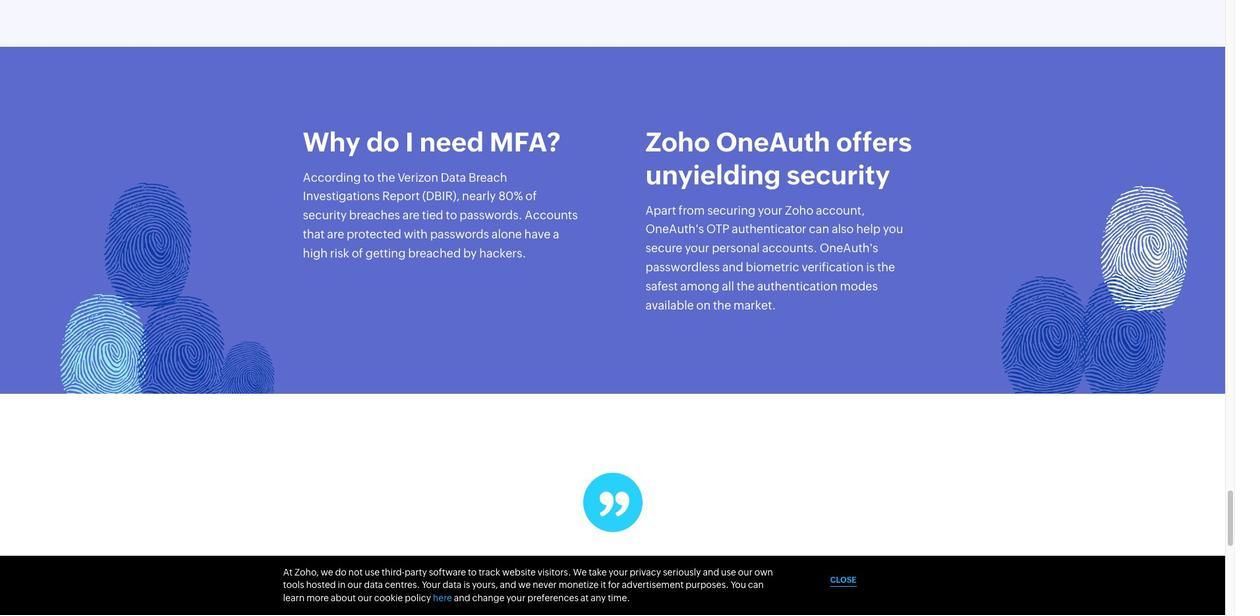 Task type: describe. For each thing, give the bounding box(es) containing it.
we
[[573, 568, 587, 578]]

0 horizontal spatial of
[[352, 247, 363, 260]]

about
[[331, 593, 356, 604]]

recommended
[[472, 555, 589, 577]]

the inside according to the verizon data breach investigations report (dbir), nearly 80% of security breaches are tied to passwords. accounts that are protected with passwords alone have a high risk of getting breached by hackers.
[[377, 171, 395, 184]]

hosted
[[306, 581, 336, 591]]

accounts.
[[763, 242, 818, 255]]

80%
[[499, 190, 523, 203]]

the right on
[[713, 298, 731, 312]]

advertisement
[[622, 581, 684, 591]]

1 data from the left
[[364, 581, 383, 591]]

2 data from the left
[[443, 581, 462, 591]]

breached
[[408, 247, 461, 260]]

among
[[681, 279, 720, 293]]

1 horizontal spatial to
[[446, 209, 457, 222]]

from
[[679, 204, 705, 217]]

privacy
[[630, 568, 661, 578]]

own
[[755, 568, 773, 578]]

breach
[[469, 171, 507, 184]]

according
[[303, 171, 361, 184]]

apart from securing your zoho account, oneauth's otp authenticator can also help you secure your personal accounts. oneauth's passwordless and biometric verification is the safest among all the authentication modes available on the market.
[[646, 204, 904, 312]]

authenticator
[[732, 223, 807, 236]]

your up passwordless
[[685, 242, 710, 255]]

authentication
[[757, 279, 838, 293]]

offers
[[837, 127, 913, 157]]

protected
[[347, 228, 402, 241]]

alone
[[492, 228, 522, 241]]

for inside at zoho, we do not use third-party software to track website visitors. we take your privacy seriously and use our own tools hosted in our data centres. your data is yours, and we never monetize it for advertisement purposes. you can learn more about our cookie policy
[[608, 581, 620, 591]]

tied
[[422, 209, 444, 222]]

with inside according to the verizon data breach investigations report (dbir), nearly 80% of security breaches are tied to passwords. accounts that are protected with passwords alone have a high risk of getting breached by hackers.
[[404, 228, 428, 241]]

business
[[741, 555, 813, 577]]

visitors.
[[538, 568, 571, 578]]

your down website
[[507, 593, 526, 604]]

high
[[303, 247, 328, 260]]

at
[[581, 593, 589, 604]]

you
[[883, 223, 904, 236]]

account,
[[816, 204, 865, 217]]

why do i need mfa?
[[303, 127, 561, 157]]

any
[[591, 593, 606, 604]]

modes
[[840, 279, 878, 293]]

learn
[[283, 593, 305, 604]]

zoho,
[[295, 568, 319, 578]]

have
[[525, 228, 551, 241]]

you
[[731, 581, 747, 591]]

oneauth
[[716, 127, 831, 157]]

preferences
[[528, 593, 579, 604]]

on
[[697, 298, 711, 312]]

data
[[441, 171, 466, 184]]

1 vertical spatial we
[[518, 581, 531, 591]]

tools
[[283, 581, 304, 591]]

0 vertical spatial to
[[364, 171, 375, 184]]

take
[[589, 568, 607, 578]]

centres.
[[385, 581, 420, 591]]

also
[[832, 223, 854, 236]]

not
[[349, 568, 363, 578]]

capital
[[735, 582, 791, 605]]

your inside at zoho, we do not use third-party software to track website visitors. we take your privacy seriously and use our own tools hosted in our data centres. your data is yours, and we never monetize it for advertisement purposes. you can learn more about our cookie policy
[[609, 568, 628, 578]]

0 vertical spatial of
[[526, 190, 537, 203]]

2 vertical spatial our
[[358, 593, 373, 604]]

here link
[[433, 593, 452, 604]]

time.
[[608, 593, 630, 604]]

close
[[831, 576, 857, 585]]

why
[[303, 127, 361, 157]]

change
[[472, 593, 505, 604]]

all
[[722, 279, 735, 293]]

need
[[420, 127, 484, 157]]

a
[[553, 228, 560, 241]]

information
[[633, 582, 731, 605]]

zoho inside zoho oneauth offers unyielding security
[[646, 127, 711, 157]]

security inside according to the verizon data breach investigations report (dbir), nearly 80% of security breaches are tied to passwords. accounts that are protected with passwords alone have a high risk of getting breached by hackers.
[[303, 209, 347, 222]]

0 vertical spatial oneauth's
[[646, 223, 704, 236]]

1 vertical spatial oneauth's
[[820, 242, 879, 255]]

seriously
[[663, 568, 701, 578]]

hackers.
[[479, 247, 526, 260]]

passwordless
[[646, 260, 720, 274]]

highly recommended for managers and business owners with significant information capital tab panel
[[395, 474, 831, 616]]

can inside at zoho, we do not use third-party software to track website visitors. we take your privacy seriously and use our own tools hosted in our data centres. your data is yours, and we never monetize it for advertisement purposes. you can learn more about our cookie policy
[[748, 581, 764, 591]]

and inside highly recommended for managers and business owners with significant information capital
[[706, 555, 736, 577]]

to inside at zoho, we do not use third-party software to track website visitors. we take your privacy seriously and use our own tools hosted in our data centres. your data is yours, and we never monetize it for advertisement purposes. you can learn more about our cookie policy
[[468, 568, 477, 578]]

zoho inside apart from securing your zoho account, oneauth's otp authenticator can also help you secure your personal accounts. oneauth's passwordless and biometric verification is the safest among all the authentication modes available on the market.
[[785, 204, 814, 217]]

breaches
[[349, 209, 400, 222]]

report
[[382, 190, 420, 203]]

at
[[283, 568, 293, 578]]

highly recommended for managers and business owners with significant information capital
[[413, 555, 813, 605]]

risk
[[330, 247, 349, 260]]

market.
[[734, 298, 776, 312]]



Task type: vqa. For each thing, say whether or not it's contained in the screenshot.
app inside Embrace Faster, More Modular App Development By Leveraging Zoho'S Microservice Architecture
no



Task type: locate. For each thing, give the bounding box(es) containing it.
for right it
[[608, 581, 620, 591]]

to up investigations
[[364, 171, 375, 184]]

data up cookie
[[364, 581, 383, 591]]

monetize
[[559, 581, 599, 591]]

use right the not
[[365, 568, 380, 578]]

0 horizontal spatial security
[[303, 209, 347, 222]]

zoho oneauth offers unyielding security
[[646, 127, 913, 190]]

0 vertical spatial with
[[404, 228, 428, 241]]

are down 'report'
[[403, 209, 420, 222]]

your right the take
[[609, 568, 628, 578]]

zoho up authenticator
[[785, 204, 814, 217]]

website
[[502, 568, 536, 578]]

1 horizontal spatial oneauth's
[[820, 242, 879, 255]]

use up you
[[721, 568, 737, 578]]

owners
[[435, 582, 495, 605]]

with down the tied
[[404, 228, 428, 241]]

passwords.
[[460, 209, 523, 222]]

0 horizontal spatial use
[[365, 568, 380, 578]]

are
[[403, 209, 420, 222], [327, 228, 344, 241]]

0 horizontal spatial we
[[321, 568, 333, 578]]

unyielding
[[646, 160, 781, 190]]

and
[[723, 260, 744, 274], [706, 555, 736, 577], [703, 568, 720, 578], [500, 581, 517, 591], [454, 593, 471, 604]]

safest
[[646, 279, 678, 293]]

available
[[646, 298, 694, 312]]

1 horizontal spatial we
[[518, 581, 531, 591]]

0 horizontal spatial are
[[327, 228, 344, 241]]

1 vertical spatial of
[[352, 247, 363, 260]]

1 vertical spatial our
[[348, 581, 362, 591]]

our down the not
[[348, 581, 362, 591]]

0 vertical spatial security
[[787, 160, 891, 190]]

of
[[526, 190, 537, 203], [352, 247, 363, 260]]

0 horizontal spatial is
[[464, 581, 470, 591]]

your
[[758, 204, 783, 217], [685, 242, 710, 255], [609, 568, 628, 578], [507, 593, 526, 604]]

highly
[[413, 555, 468, 577]]

passwords
[[430, 228, 489, 241]]

0 vertical spatial is
[[867, 260, 875, 274]]

1 vertical spatial can
[[748, 581, 764, 591]]

1 vertical spatial is
[[464, 581, 470, 591]]

we down website
[[518, 581, 531, 591]]

oneauth's down also
[[820, 242, 879, 255]]

1 horizontal spatial with
[[499, 582, 536, 605]]

the right all
[[737, 279, 755, 293]]

security inside zoho oneauth offers unyielding security
[[787, 160, 891, 190]]

software
[[429, 568, 466, 578]]

0 horizontal spatial can
[[748, 581, 764, 591]]

it
[[601, 581, 606, 591]]

with down website
[[499, 582, 536, 605]]

1 vertical spatial security
[[303, 209, 347, 222]]

track
[[479, 568, 501, 578]]

1 vertical spatial do
[[335, 568, 347, 578]]

our up you
[[738, 568, 753, 578]]

is left yours,
[[464, 581, 470, 591]]

getting
[[366, 247, 406, 260]]

can inside apart from securing your zoho account, oneauth's otp authenticator can also help you secure your personal accounts. oneauth's passwordless and biometric verification is the safest among all the authentication modes available on the market.
[[809, 223, 830, 236]]

with inside highly recommended for managers and business owners with significant information capital
[[499, 582, 536, 605]]

1 horizontal spatial data
[[443, 581, 462, 591]]

of right 80% at the left
[[526, 190, 537, 203]]

0 horizontal spatial data
[[364, 581, 383, 591]]

verizon
[[398, 171, 439, 184]]

for inside highly recommended for managers and business owners with significant information capital
[[593, 555, 616, 577]]

never
[[533, 581, 557, 591]]

data down software
[[443, 581, 462, 591]]

secure
[[646, 242, 683, 255]]

of right 'risk'
[[352, 247, 363, 260]]

here and change your preferences at any time.
[[433, 593, 630, 604]]

data
[[364, 581, 383, 591], [443, 581, 462, 591]]

1 horizontal spatial of
[[526, 190, 537, 203]]

0 vertical spatial zoho
[[646, 127, 711, 157]]

1 horizontal spatial use
[[721, 568, 737, 578]]

your
[[422, 581, 441, 591]]

cookie
[[374, 593, 403, 604]]

security
[[787, 160, 891, 190], [303, 209, 347, 222]]

verification
[[802, 260, 864, 274]]

at zoho, we do not use third-party software to track website visitors. we take your privacy seriously and use our own tools hosted in our data centres. your data is yours, and we never monetize it for advertisement purposes. you can learn more about our cookie policy
[[283, 568, 773, 604]]

0 vertical spatial can
[[809, 223, 830, 236]]

security up the account,
[[787, 160, 891, 190]]

with
[[404, 228, 428, 241], [499, 582, 536, 605]]

oneauth's
[[646, 223, 704, 236], [820, 242, 879, 255]]

otp
[[707, 223, 730, 236]]

zoho up unyielding
[[646, 127, 711, 157]]

0 vertical spatial for
[[593, 555, 616, 577]]

oneauth's up secure
[[646, 223, 704, 236]]

can left also
[[809, 223, 830, 236]]

1 horizontal spatial security
[[787, 160, 891, 190]]

0 vertical spatial are
[[403, 209, 420, 222]]

0 horizontal spatial to
[[364, 171, 375, 184]]

managers
[[620, 555, 701, 577]]

1 horizontal spatial can
[[809, 223, 830, 236]]

2 use from the left
[[721, 568, 737, 578]]

security up the that
[[303, 209, 347, 222]]

the
[[377, 171, 395, 184], [878, 260, 896, 274], [737, 279, 755, 293], [713, 298, 731, 312]]

the up 'report'
[[377, 171, 395, 184]]

mfa?
[[490, 127, 561, 157]]

the up modes
[[878, 260, 896, 274]]

accounts
[[525, 209, 578, 222]]

by
[[464, 247, 477, 260]]

do up in
[[335, 568, 347, 578]]

1 vertical spatial are
[[327, 228, 344, 241]]

is
[[867, 260, 875, 274], [464, 581, 470, 591]]

do left i
[[366, 127, 400, 157]]

0 vertical spatial do
[[366, 127, 400, 157]]

nearly
[[462, 190, 496, 203]]

is up modes
[[867, 260, 875, 274]]

personal
[[712, 242, 760, 255]]

to left track
[[468, 568, 477, 578]]

can
[[809, 223, 830, 236], [748, 581, 764, 591]]

1 vertical spatial with
[[499, 582, 536, 605]]

our right about at left bottom
[[358, 593, 373, 604]]

1 horizontal spatial are
[[403, 209, 420, 222]]

policy
[[405, 593, 431, 604]]

can down own
[[748, 581, 764, 591]]

for up it
[[593, 555, 616, 577]]

according to the verizon data breach investigations report (dbir), nearly 80% of security breaches are tied to passwords. accounts that are protected with passwords alone have a high risk of getting breached by hackers.
[[303, 171, 578, 260]]

yours,
[[472, 581, 498, 591]]

purposes.
[[686, 581, 729, 591]]

2 horizontal spatial to
[[468, 568, 477, 578]]

is inside apart from securing your zoho account, oneauth's otp authenticator can also help you secure your personal accounts. oneauth's passwordless and biometric verification is the safest among all the authentication modes available on the market.
[[867, 260, 875, 274]]

to right the tied
[[446, 209, 457, 222]]

i
[[406, 127, 414, 157]]

are up 'risk'
[[327, 228, 344, 241]]

fingerprint image
[[103, 183, 192, 310], [1100, 186, 1189, 313], [1001, 277, 1089, 404], [1078, 277, 1167, 404], [59, 294, 148, 421], [137, 296, 225, 423], [220, 342, 275, 421]]

securing
[[708, 204, 756, 217]]

apart
[[646, 204, 677, 217]]

significant
[[540, 582, 629, 605]]

1 vertical spatial zoho
[[785, 204, 814, 217]]

your up authenticator
[[758, 204, 783, 217]]

use
[[365, 568, 380, 578], [721, 568, 737, 578]]

0 horizontal spatial zoho
[[646, 127, 711, 157]]

0 horizontal spatial with
[[404, 228, 428, 241]]

1 vertical spatial for
[[608, 581, 620, 591]]

do
[[366, 127, 400, 157], [335, 568, 347, 578]]

in
[[338, 581, 346, 591]]

1 use from the left
[[365, 568, 380, 578]]

1 horizontal spatial zoho
[[785, 204, 814, 217]]

1 horizontal spatial do
[[366, 127, 400, 157]]

help
[[857, 223, 881, 236]]

2 vertical spatial to
[[468, 568, 477, 578]]

0 horizontal spatial oneauth's
[[646, 223, 704, 236]]

1 horizontal spatial is
[[867, 260, 875, 274]]

party
[[405, 568, 427, 578]]

0 horizontal spatial do
[[335, 568, 347, 578]]

do inside at zoho, we do not use third-party software to track website visitors. we take your privacy seriously and use our own tools hosted in our data centres. your data is yours, and we never monetize it for advertisement purposes. you can learn more about our cookie policy
[[335, 568, 347, 578]]

we up 'hosted'
[[321, 568, 333, 578]]

(dbir),
[[422, 190, 460, 203]]

1 vertical spatial to
[[446, 209, 457, 222]]

more
[[307, 593, 329, 604]]

investigations
[[303, 190, 380, 203]]

that
[[303, 228, 325, 241]]

0 vertical spatial we
[[321, 568, 333, 578]]

and inside apart from securing your zoho account, oneauth's otp authenticator can also help you secure your personal accounts. oneauth's passwordless and biometric verification is the safest among all the authentication modes available on the market.
[[723, 260, 744, 274]]

is inside at zoho, we do not use third-party software to track website visitors. we take your privacy seriously and use our own tools hosted in our data centres. your data is yours, and we never monetize it for advertisement purposes. you can learn more about our cookie policy
[[464, 581, 470, 591]]

0 vertical spatial our
[[738, 568, 753, 578]]



